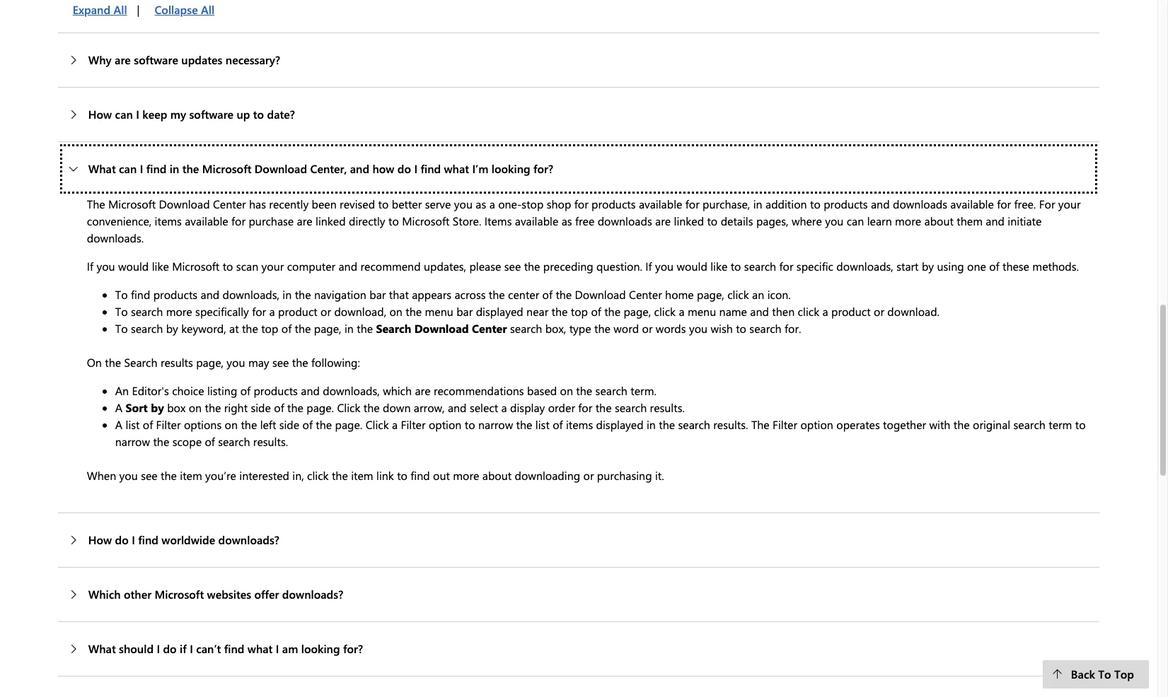 Task type: describe. For each thing, give the bounding box(es) containing it.
page, up name at the top of the page
[[697, 287, 725, 302]]

1 vertical spatial side
[[279, 417, 299, 432]]

for left free.
[[997, 197, 1011, 212]]

specific
[[797, 259, 834, 274]]

available left purchase
[[185, 214, 228, 229]]

using
[[937, 259, 964, 274]]

find inside to find products and downloads, in the navigation bar that appears across the center of the download center home page, click an icon. to search more specifically for a product or download, on the menu bar displayed near the top of the page, click a menu name and then click a product or download. to search by keyword, at the top of the page, in the search download center search box, type the word or words you wish to search for.
[[131, 287, 150, 302]]

0 horizontal spatial your
[[262, 259, 284, 274]]

to inside dropdown button
[[253, 107, 264, 122]]

can't
[[196, 642, 221, 657]]

about inside the microsoft download center has recently been revised to better serve you as a one-stop shop for products available for purchase, in addition to products and downloads available for free. for your convenience, items available for purchase are linked directly to microsoft store. items available as free downloads are linked to details pages, where you can learn more about them and initiate downloads.
[[925, 214, 954, 229]]

0 vertical spatial see
[[504, 259, 521, 274]]

of right one
[[989, 259, 1000, 274]]

2 horizontal spatial results.
[[713, 417, 748, 432]]

when you see the item you're interested in, click the item link to find out more about downloading or purchasing it.
[[87, 468, 664, 483]]

1 vertical spatial do
[[115, 533, 129, 548]]

together
[[883, 417, 926, 432]]

of down options
[[205, 434, 215, 449]]

free.
[[1014, 197, 1036, 212]]

1 vertical spatial narrow
[[115, 434, 150, 449]]

i left am
[[276, 642, 279, 657]]

you inside to find products and downloads, in the navigation bar that appears across the center of the download center home page, click an icon. to search more specifically for a product or download, on the menu bar displayed near the top of the page, click a menu name and then click a product or download. to search by keyword, at the top of the page, in the search download center search box, type the word or words you wish to search for.
[[689, 321, 708, 336]]

find left out
[[411, 468, 430, 483]]

or left purchasing
[[583, 468, 594, 483]]

methods.
[[1033, 259, 1079, 274]]

one
[[967, 259, 986, 274]]

pages,
[[756, 214, 789, 229]]

0 vertical spatial by
[[922, 259, 934, 274]]

type
[[569, 321, 591, 336]]

order
[[548, 400, 575, 415]]

and up specifically
[[201, 287, 219, 302]]

can inside the microsoft download center has recently been revised to better serve you as a one-stop shop for products available for purchase, in addition to products and downloads available for free. for your convenience, items available for purchase are linked directly to microsoft store. items available as free downloads are linked to details pages, where you can learn more about them and initiate downloads.
[[847, 214, 864, 229]]

am
[[282, 642, 298, 657]]

products inside to find products and downloads, in the navigation bar that appears across the center of the download center home page, click an icon. to search more specifically for a product or download, on the menu bar displayed near the top of the page, click a menu name and then click a product or download. to search by keyword, at the top of the page, in the search download center search box, type the word or words you wish to search for.
[[153, 287, 198, 302]]

you right when
[[119, 468, 138, 483]]

learn
[[867, 214, 892, 229]]

please
[[469, 259, 501, 274]]

0 horizontal spatial top
[[261, 321, 278, 336]]

expand
[[73, 2, 110, 17]]

1 horizontal spatial bar
[[457, 304, 473, 319]]

what can i find in the microsoft download center, and how do i find what i'm looking for?
[[88, 161, 553, 176]]

you right where
[[825, 214, 844, 229]]

all for expand all
[[114, 2, 127, 17]]

start
[[897, 259, 919, 274]]

1 vertical spatial software
[[189, 107, 234, 122]]

offer
[[254, 587, 279, 602]]

to right link
[[397, 468, 408, 483]]

1 vertical spatial see
[[272, 355, 289, 370]]

products up free
[[592, 197, 636, 212]]

right
[[224, 400, 248, 415]]

0 vertical spatial as
[[476, 197, 486, 212]]

1 vertical spatial as
[[562, 214, 572, 229]]

convenience,
[[87, 214, 152, 229]]

microsoft down serve
[[402, 214, 450, 229]]

0 vertical spatial software
[[134, 52, 178, 67]]

for? inside the what can i find in the microsoft download center, and how do i find what i'm looking for? dropdown button
[[534, 161, 553, 176]]

of down sort
[[143, 417, 153, 432]]

for left purchase,
[[686, 197, 700, 212]]

in down computer
[[283, 287, 292, 302]]

you up store. on the top of page
[[454, 197, 473, 212]]

sort
[[126, 400, 148, 415]]

available down 'stop'
[[515, 214, 559, 229]]

1 a from the top
[[115, 400, 123, 415]]

2 like from the left
[[711, 259, 728, 274]]

initiate
[[1008, 214, 1042, 229]]

or down navigation
[[321, 304, 331, 319]]

for left purchase
[[231, 214, 246, 229]]

downloading
[[515, 468, 580, 483]]

how for how do i find worldwide downloads?
[[88, 533, 112, 548]]

been
[[312, 197, 337, 212]]

for left the 'specific'
[[779, 259, 794, 274]]

editor's
[[132, 383, 169, 398]]

1 linked from the left
[[316, 214, 346, 229]]

which
[[383, 383, 412, 398]]

the inside "an editor's choice listing of products and downloads, which are recommendations based on the search term. a sort by box on the right side of the page. click the down arrow, and select a display order for the search results. a list of filter options on the left side of the page. click a filter option to narrow the list of items displayed in the search results. the filter option operates together with the original search term to narrow the scope of search results."
[[751, 417, 770, 432]]

what should i do if i can't find what i am looking for?
[[88, 642, 363, 657]]

preceding
[[543, 259, 594, 274]]

more inside to find products and downloads, in the navigation bar that appears across the center of the download center home page, click an icon. to search more specifically for a product or download, on the menu bar displayed near the top of the page, click a menu name and then click a product or download. to search by keyword, at the top of the page, in the search download center search box, type the word or words you wish to search for.
[[166, 304, 192, 319]]

to inside to find products and downloads, in the navigation bar that appears across the center of the download center home page, click an icon. to search more specifically for a product or download, on the menu bar displayed near the top of the page, click a menu name and then click a product or download. to search by keyword, at the top of the page, in the search download center search box, type the word or words you wish to search for.
[[736, 321, 747, 336]]

the inside the microsoft download center has recently been revised to better serve you as a one-stop shop for products available for purchase, in addition to products and downloads available for free. for your convenience, items available for purchase are linked directly to microsoft store. items available as free downloads are linked to details pages, where you can learn more about them and initiate downloads.
[[87, 197, 105, 212]]

recommend
[[361, 259, 421, 274]]

2 horizontal spatial do
[[398, 161, 411, 176]]

for up free
[[574, 197, 589, 212]]

word
[[614, 321, 639, 336]]

1 menu from the left
[[425, 304, 453, 319]]

operates
[[837, 417, 880, 432]]

1 horizontal spatial more
[[453, 468, 479, 483]]

center
[[508, 287, 539, 302]]

0 vertical spatial results.
[[650, 400, 685, 415]]

2 list from the left
[[536, 417, 550, 432]]

of right the left
[[303, 417, 313, 432]]

a down home in the right of the page
[[679, 304, 685, 319]]

1 like from the left
[[152, 259, 169, 274]]

can for how
[[115, 107, 133, 122]]

details
[[721, 214, 753, 229]]

these
[[1003, 259, 1030, 274]]

a right specifically
[[269, 304, 275, 319]]

in,
[[292, 468, 304, 483]]

purchasing
[[597, 468, 652, 483]]

of up right
[[240, 383, 251, 398]]

what inside what should i do if i can't find what i am looking for? dropdown button
[[248, 642, 273, 657]]

an
[[752, 287, 764, 302]]

collapse
[[155, 2, 198, 17]]

i right should
[[157, 642, 160, 657]]

date?
[[267, 107, 295, 122]]

top
[[1115, 667, 1134, 682]]

to right term
[[1075, 417, 1086, 432]]

2 if from the left
[[646, 259, 652, 274]]

choice
[[172, 383, 204, 398]]

on down choice
[[189, 400, 202, 415]]

on the search results page, you may see the following:
[[87, 355, 360, 370]]

in inside the microsoft download center has recently been revised to better serve you as a one-stop shop for products available for purchase, in addition to products and downloads available for free. for your convenience, items available for purchase are linked directly to microsoft store. items available as free downloads are linked to details pages, where you can learn more about them and initiate downloads.
[[753, 197, 763, 212]]

question.
[[597, 259, 643, 274]]

better
[[392, 197, 422, 212]]

recently
[[269, 197, 309, 212]]

all for collapse all
[[201, 2, 215, 17]]

3 filter from the left
[[773, 417, 798, 432]]

search inside to find products and downloads, in the navigation bar that appears across the center of the download center home page, click an icon. to search more specifically for a product or download, on the menu bar displayed near the top of the page, click a menu name and then click a product or download. to search by keyword, at the top of the page, in the search download center search box, type the word or words you wish to search for.
[[376, 321, 411, 336]]

products up learn
[[824, 197, 868, 212]]

other
[[124, 587, 151, 602]]

and inside the what can i find in the microsoft download center, and how do i find what i'm looking for? dropdown button
[[350, 161, 369, 176]]

can for what
[[119, 161, 137, 176]]

2 would from the left
[[677, 259, 708, 274]]

0 vertical spatial click
[[337, 400, 361, 415]]

a down down
[[392, 417, 398, 432]]

which other microsoft websites offer downloads?
[[88, 587, 343, 602]]

box,
[[545, 321, 566, 336]]

microsoft up has
[[202, 161, 252, 176]]

purchase
[[249, 214, 294, 229]]

group containing expand all
[[58, 0, 224, 24]]

a right select
[[501, 400, 507, 415]]

icon.
[[768, 287, 791, 302]]

why are software updates necessary? button
[[58, 33, 1100, 87]]

options
[[184, 417, 222, 432]]

to down better
[[388, 214, 399, 229]]

1 option from the left
[[429, 417, 462, 432]]

arrow,
[[414, 400, 445, 415]]

the inside dropdown button
[[182, 161, 199, 176]]

1 list from the left
[[126, 417, 140, 432]]

listing
[[207, 383, 237, 398]]

worldwide
[[162, 533, 215, 548]]

microsoft up the convenience,
[[108, 197, 156, 212]]

downloads, inside "an editor's choice listing of products and downloads, which are recommendations based on the search term. a sort by box on the right side of the page. click the down arrow, and select a display order for the search results. a list of filter options on the left side of the page. click a filter option to narrow the list of items displayed in the search results. the filter option operates together with the original search term to narrow the scope of search results."
[[323, 383, 380, 398]]

what should i do if i can't find what i am looking for? button
[[58, 623, 1100, 676]]

1 item from the left
[[180, 468, 202, 483]]

i up other at the left of the page
[[132, 533, 135, 548]]

2 item from the left
[[351, 468, 373, 483]]

to left the scan
[[223, 259, 233, 274]]

click up words
[[654, 304, 676, 319]]

i right how
[[414, 161, 418, 176]]

then
[[772, 304, 795, 319]]

or left download.
[[874, 304, 885, 319]]

downloads, inside to find products and downloads, in the navigation bar that appears across the center of the download center home page, click an icon. to search more specifically for a product or download, on the menu bar displayed near the top of the page, click a menu name and then click a product or download. to search by keyword, at the top of the page, in the search download center search box, type the word or words you wish to search for.
[[223, 287, 279, 302]]

and right them
[[986, 214, 1005, 229]]

1 horizontal spatial center
[[472, 321, 507, 336]]

2 product from the left
[[831, 304, 871, 319]]

to left better
[[378, 197, 389, 212]]

you up home in the right of the page
[[655, 259, 674, 274]]

to down select
[[465, 417, 475, 432]]

and down following:
[[301, 383, 320, 398]]

find down keep
[[146, 161, 167, 176]]

where
[[792, 214, 822, 229]]

0 horizontal spatial page.
[[307, 400, 334, 415]]

i left keep
[[136, 107, 139, 122]]

how for how can i keep my software up to date?
[[88, 107, 112, 122]]

near
[[527, 304, 549, 319]]

download,
[[334, 304, 386, 319]]

and up navigation
[[339, 259, 357, 274]]

1 horizontal spatial page.
[[335, 417, 363, 432]]

why
[[88, 52, 112, 67]]

keep
[[142, 107, 167, 122]]

in inside "an editor's choice listing of products and downloads, which are recommendations based on the search term. a sort by box on the right side of the page. click the down arrow, and select a display order for the search results. a list of filter options on the left side of the page. click a filter option to narrow the list of items displayed in the search results. the filter option operates together with the original search term to narrow the scope of search results."
[[647, 417, 656, 432]]

across
[[455, 287, 486, 302]]

i'm
[[472, 161, 489, 176]]

shop
[[547, 197, 571, 212]]

and left select
[[448, 400, 467, 415]]

a right 'then'
[[823, 304, 828, 319]]

serve
[[425, 197, 451, 212]]

at
[[229, 321, 239, 336]]

on down right
[[225, 417, 238, 432]]

find inside what should i do if i can't find what i am looking for? dropdown button
[[224, 642, 244, 657]]

or right word
[[642, 321, 653, 336]]

specifically
[[195, 304, 249, 319]]

back to top
[[1071, 667, 1134, 682]]

box
[[167, 400, 186, 415]]

are inside "an editor's choice listing of products and downloads, which are recommendations based on the search term. a sort by box on the right side of the page. click the down arrow, and select a display order for the search results. a list of filter options on the left side of the page. click a filter option to narrow the list of items displayed in the search results. the filter option operates together with the original search term to narrow the scope of search results."
[[415, 383, 431, 398]]

why are software updates necessary?
[[88, 52, 280, 67]]

recommendations
[[434, 383, 524, 398]]

0 horizontal spatial results.
[[253, 434, 288, 449]]

the microsoft download center has recently been revised to better serve you as a one-stop shop for products available for purchase, in addition to products and downloads available for free. for your convenience, items available for purchase are linked directly to microsoft store. items available as free downloads are linked to details pages, where you can learn more about them and initiate downloads.
[[87, 197, 1081, 245]]

2 option from the left
[[801, 417, 834, 432]]

on
[[87, 355, 102, 370]]

find up serve
[[421, 161, 441, 176]]

on up order
[[560, 383, 573, 398]]

link
[[376, 468, 394, 483]]

of up type
[[591, 304, 601, 319]]



Task type: locate. For each thing, give the bounding box(es) containing it.
list
[[126, 417, 140, 432], [536, 417, 550, 432]]

0 horizontal spatial as
[[476, 197, 486, 212]]

list down display
[[536, 417, 550, 432]]

a
[[115, 400, 123, 415], [115, 417, 123, 432]]

1 horizontal spatial if
[[646, 259, 652, 274]]

1 vertical spatial looking
[[301, 642, 340, 657]]

to down details
[[731, 259, 741, 274]]

1 horizontal spatial about
[[925, 214, 954, 229]]

a inside the microsoft download center has recently been revised to better serve you as a one-stop shop for products available for purchase, in addition to products and downloads available for free. for your convenience, items available for purchase are linked directly to microsoft store. items available as free downloads are linked to details pages, where you can learn more about them and initiate downloads.
[[489, 197, 495, 212]]

products down may
[[254, 383, 298, 398]]

name
[[719, 304, 747, 319]]

available left purchase,
[[639, 197, 682, 212]]

based
[[527, 383, 557, 398]]

group
[[58, 0, 224, 24]]

and down an
[[750, 304, 769, 319]]

collapse all
[[155, 2, 215, 17]]

updates
[[181, 52, 223, 67]]

side
[[251, 400, 271, 415], [279, 417, 299, 432]]

keyword,
[[181, 321, 226, 336]]

displayed inside "an editor's choice listing of products and downloads, which are recommendations based on the search term. a sort by box on the right side of the page. click the down arrow, and select a display order for the search results. a list of filter options on the left side of the page. click a filter option to narrow the list of items displayed in the search results. the filter option operates together with the original search term to narrow the scope of search results."
[[596, 417, 644, 432]]

1 vertical spatial can
[[119, 161, 137, 176]]

what left am
[[248, 642, 273, 657]]

expand all
[[73, 2, 127, 17]]

0 horizontal spatial product
[[278, 304, 318, 319]]

0 horizontal spatial software
[[134, 52, 178, 67]]

option
[[429, 417, 462, 432], [801, 417, 834, 432]]

2 vertical spatial more
[[453, 468, 479, 483]]

0 vertical spatial a
[[115, 400, 123, 415]]

what up the convenience,
[[88, 161, 116, 176]]

0 horizontal spatial filter
[[156, 417, 181, 432]]

you left may
[[227, 355, 245, 370]]

downloads,
[[837, 259, 894, 274], [223, 287, 279, 302], [323, 383, 380, 398]]

1 product from the left
[[278, 304, 318, 319]]

home
[[665, 287, 694, 302]]

how
[[373, 161, 394, 176]]

1 vertical spatial the
[[751, 417, 770, 432]]

by left keyword,
[[166, 321, 178, 336]]

of up the left
[[274, 400, 284, 415]]

available up them
[[951, 197, 994, 212]]

find inside how do i find worldwide downloads? dropdown button
[[138, 533, 158, 548]]

items inside the microsoft download center has recently been revised to better serve you as a one-stop shop for products available for purchase, in addition to products and downloads available for free. for your convenience, items available for purchase are linked directly to microsoft store. items available as free downloads are linked to details pages, where you can learn more about them and initiate downloads.
[[155, 214, 182, 229]]

term.
[[631, 383, 657, 398]]

0 vertical spatial more
[[895, 214, 921, 229]]

1 vertical spatial a
[[115, 417, 123, 432]]

or
[[321, 304, 331, 319], [874, 304, 885, 319], [642, 321, 653, 336], [583, 468, 594, 483]]

in down download,
[[345, 321, 354, 336]]

0 horizontal spatial all
[[114, 2, 127, 17]]

0 vertical spatial downloads,
[[837, 259, 894, 274]]

what inside dropdown button
[[444, 161, 469, 176]]

microsoft right other at the left of the page
[[155, 587, 204, 602]]

product down navigation
[[278, 304, 318, 319]]

products inside "an editor's choice listing of products and downloads, which are recommendations based on the search term. a sort by box on the right side of the page. click the down arrow, and select a display order for the search results. a list of filter options on the left side of the page. click a filter option to narrow the list of items displayed in the search results. the filter option operates together with the original search term to narrow the scope of search results."
[[254, 383, 298, 398]]

1 horizontal spatial filter
[[401, 417, 426, 432]]

would
[[118, 259, 149, 274], [677, 259, 708, 274]]

menu up wish
[[688, 304, 716, 319]]

0 horizontal spatial see
[[141, 468, 158, 483]]

0 horizontal spatial items
[[155, 214, 182, 229]]

click right in,
[[307, 468, 329, 483]]

1 horizontal spatial items
[[566, 417, 593, 432]]

you down downloads.
[[97, 259, 115, 274]]

would down downloads.
[[118, 259, 149, 274]]

1 what from the top
[[88, 161, 116, 176]]

can left learn
[[847, 214, 864, 229]]

you
[[454, 197, 473, 212], [825, 214, 844, 229], [97, 259, 115, 274], [655, 259, 674, 274], [689, 321, 708, 336], [227, 355, 245, 370], [119, 468, 138, 483]]

menu
[[425, 304, 453, 319], [688, 304, 716, 319]]

0 horizontal spatial for?
[[343, 642, 363, 657]]

by right start
[[922, 259, 934, 274]]

find right can't
[[224, 642, 244, 657]]

1 horizontal spatial what
[[444, 161, 469, 176]]

0 horizontal spatial like
[[152, 259, 169, 274]]

of right at
[[281, 321, 292, 336]]

0 horizontal spatial narrow
[[115, 434, 150, 449]]

directly
[[349, 214, 385, 229]]

0 horizontal spatial list
[[126, 417, 140, 432]]

center
[[213, 197, 246, 212], [629, 287, 662, 302], [472, 321, 507, 336]]

items
[[155, 214, 182, 229], [566, 417, 593, 432]]

for right order
[[578, 400, 593, 415]]

if you would like microsoft to scan your computer and recommend updates, please see the preceding question. if you would like to search for specific downloads, start by using one of these methods.
[[87, 259, 1079, 274]]

an
[[115, 383, 129, 398]]

0 vertical spatial center
[[213, 197, 246, 212]]

0 vertical spatial bar
[[370, 287, 386, 302]]

for? inside what should i do if i can't find what i am looking for? dropdown button
[[343, 642, 363, 657]]

1 horizontal spatial your
[[1059, 197, 1081, 212]]

2 horizontal spatial by
[[922, 259, 934, 274]]

looking right am
[[301, 642, 340, 657]]

about left downloading
[[482, 468, 512, 483]]

1 horizontal spatial item
[[351, 468, 373, 483]]

if
[[87, 259, 93, 274], [646, 259, 652, 274]]

how down why
[[88, 107, 112, 122]]

0 horizontal spatial would
[[118, 259, 149, 274]]

2 menu from the left
[[688, 304, 716, 319]]

page,
[[697, 287, 725, 302], [624, 304, 651, 319], [314, 321, 341, 336], [196, 355, 224, 370]]

do left the if
[[163, 642, 177, 657]]

downloads? for how do i find worldwide downloads?
[[218, 533, 279, 548]]

more up keyword,
[[166, 304, 192, 319]]

linked down been
[[316, 214, 346, 229]]

0 vertical spatial what
[[88, 161, 116, 176]]

click down down
[[366, 417, 389, 432]]

what
[[88, 161, 116, 176], [88, 642, 116, 657]]

how do i find worldwide downloads?
[[88, 533, 279, 548]]

downloads? for which other microsoft websites offer downloads?
[[282, 587, 343, 602]]

0 horizontal spatial downloads?
[[218, 533, 279, 548]]

1 horizontal spatial top
[[571, 304, 588, 319]]

more
[[895, 214, 921, 229], [166, 304, 192, 319], [453, 468, 479, 483]]

1 vertical spatial top
[[261, 321, 278, 336]]

linked
[[316, 214, 346, 229], [674, 214, 704, 229]]

original
[[973, 417, 1011, 432]]

1 vertical spatial about
[[482, 468, 512, 483]]

in down the "term."
[[647, 417, 656, 432]]

available
[[639, 197, 682, 212], [951, 197, 994, 212], [185, 214, 228, 229], [515, 214, 559, 229]]

1 would from the left
[[118, 259, 149, 274]]

for inside "an editor's choice listing of products and downloads, which are recommendations based on the search term. a sort by box on the right side of the page. click the down arrow, and select a display order for the search results. a list of filter options on the left side of the page. click a filter option to narrow the list of items displayed in the search results. the filter option operates together with the original search term to narrow the scope of search results."
[[578, 400, 593, 415]]

page, up listing
[[196, 355, 224, 370]]

0 vertical spatial items
[[155, 214, 182, 229]]

to down purchase,
[[707, 214, 718, 229]]

displayed down center
[[476, 304, 523, 319]]

i down keep
[[140, 161, 143, 176]]

1 horizontal spatial displayed
[[596, 417, 644, 432]]

what left i'm
[[444, 161, 469, 176]]

center left home in the right of the page
[[629, 287, 662, 302]]

on
[[390, 304, 403, 319], [560, 383, 573, 398], [189, 400, 202, 415], [225, 417, 238, 432]]

1 horizontal spatial for?
[[534, 161, 553, 176]]

in inside dropdown button
[[170, 161, 179, 176]]

to up where
[[810, 197, 821, 212]]

results.
[[650, 400, 685, 415], [713, 417, 748, 432], [253, 434, 288, 449]]

purchase,
[[703, 197, 750, 212]]

item left link
[[351, 468, 373, 483]]

option left "operates"
[[801, 417, 834, 432]]

to right the up
[[253, 107, 264, 122]]

if down downloads.
[[87, 259, 93, 274]]

0 horizontal spatial looking
[[301, 642, 340, 657]]

0 horizontal spatial more
[[166, 304, 192, 319]]

1 vertical spatial how
[[88, 533, 112, 548]]

downloads.
[[87, 231, 144, 245]]

2 horizontal spatial downloads,
[[837, 259, 894, 274]]

with
[[929, 417, 951, 432]]

downloads? up offer
[[218, 533, 279, 548]]

all right collapse
[[201, 2, 215, 17]]

see right may
[[272, 355, 289, 370]]

download inside the microsoft download center has recently been revised to better serve you as a one-stop shop for products available for purchase, in addition to products and downloads available for free. for your convenience, items available for purchase are linked directly to microsoft store. items available as free downloads are linked to details pages, where you can learn more about them and initiate downloads.
[[159, 197, 210, 212]]

all left |
[[114, 2, 127, 17]]

on inside to find products and downloads, in the navigation bar that appears across the center of the download center home page, click an icon. to search more specifically for a product or download, on the menu bar displayed near the top of the page, click a menu name and then click a product or download. to search by keyword, at the top of the page, in the search download center search box, type the word or words you wish to search for.
[[390, 304, 403, 319]]

more inside the microsoft download center has recently been revised to better serve you as a one-stop shop for products available for purchase, in addition to products and downloads available for free. for your convenience, items available for purchase are linked directly to microsoft store. items available as free downloads are linked to details pages, where you can learn more about them and initiate downloads.
[[895, 214, 921, 229]]

items down order
[[566, 417, 593, 432]]

1 horizontal spatial do
[[163, 642, 177, 657]]

0 vertical spatial for?
[[534, 161, 553, 176]]

scope
[[172, 434, 202, 449]]

stop
[[522, 197, 544, 212]]

more right out
[[453, 468, 479, 483]]

search
[[376, 321, 411, 336], [124, 355, 157, 370]]

what left should
[[88, 642, 116, 657]]

2 horizontal spatial center
[[629, 287, 662, 302]]

and up learn
[[871, 197, 890, 212]]

1 vertical spatial downloads,
[[223, 287, 279, 302]]

0 vertical spatial side
[[251, 400, 271, 415]]

2 linked from the left
[[674, 214, 704, 229]]

1 horizontal spatial like
[[711, 259, 728, 274]]

|
[[137, 2, 140, 17]]

2 filter from the left
[[401, 417, 426, 432]]

see right please at the left
[[504, 259, 521, 274]]

0 horizontal spatial what
[[248, 642, 273, 657]]

on down that
[[390, 304, 403, 319]]

1 horizontal spatial option
[[801, 417, 834, 432]]

by inside "an editor's choice listing of products and downloads, which are recommendations based on the search term. a sort by box on the right side of the page. click the down arrow, and select a display order for the search results. a list of filter options on the left side of the page. click a filter option to narrow the list of items displayed in the search results. the filter option operates together with the original search term to narrow the scope of search results."
[[151, 400, 164, 415]]

would up home in the right of the page
[[677, 259, 708, 274]]

i right the if
[[190, 642, 193, 657]]

0 vertical spatial the
[[87, 197, 105, 212]]

download inside dropdown button
[[255, 161, 307, 176]]

select
[[470, 400, 498, 415]]

an editor's choice listing of products and downloads, which are recommendations based on the search term. a sort by box on the right side of the page. click the down arrow, and select a display order for the search results. a list of filter options on the left side of the page. click a filter option to narrow the list of items displayed in the search results. the filter option operates together with the original search term to narrow the scope of search results.
[[115, 383, 1086, 449]]

are
[[115, 52, 131, 67], [297, 214, 313, 229], [655, 214, 671, 229], [415, 383, 431, 398]]

2 vertical spatial center
[[472, 321, 507, 336]]

for right specifically
[[252, 304, 266, 319]]

1 vertical spatial items
[[566, 417, 593, 432]]

0 vertical spatial page.
[[307, 400, 334, 415]]

side right the left
[[279, 417, 299, 432]]

1 horizontal spatial looking
[[492, 161, 530, 176]]

when
[[87, 468, 116, 483]]

my
[[170, 107, 186, 122]]

display
[[510, 400, 545, 415]]

your inside the microsoft download center has recently been revised to better serve you as a one-stop shop for products available for purchase, in addition to products and downloads available for free. for your convenience, items available for purchase are linked directly to microsoft store. items available as free downloads are linked to details pages, where you can learn more about them and initiate downloads.
[[1059, 197, 1081, 212]]

0 horizontal spatial item
[[180, 468, 202, 483]]

free
[[575, 214, 595, 229]]

0 horizontal spatial option
[[429, 417, 462, 432]]

0 horizontal spatial if
[[87, 259, 93, 274]]

more right learn
[[895, 214, 921, 229]]

microsoft left the scan
[[172, 259, 220, 274]]

narrow
[[478, 417, 513, 432], [115, 434, 150, 449]]

downloads, left start
[[837, 259, 894, 274]]

top up type
[[571, 304, 588, 319]]

your right the scan
[[262, 259, 284, 274]]

1 vertical spatial bar
[[457, 304, 473, 319]]

for inside to find products and downloads, in the navigation bar that appears across the center of the download center home page, click an icon. to search more specifically for a product or download, on the menu bar displayed near the top of the page, click a menu name and then click a product or download. to search by keyword, at the top of the page, in the search download center search box, type the word or words you wish to search for.
[[252, 304, 266, 319]]

0 vertical spatial about
[[925, 214, 954, 229]]

are inside dropdown button
[[115, 52, 131, 67]]

1 horizontal spatial search
[[376, 321, 411, 336]]

1 vertical spatial downloads?
[[282, 587, 343, 602]]

2 what from the top
[[88, 642, 116, 657]]

and
[[350, 161, 369, 176], [871, 197, 890, 212], [986, 214, 1005, 229], [339, 259, 357, 274], [201, 287, 219, 302], [750, 304, 769, 319], [301, 383, 320, 398], [448, 400, 467, 415]]

addition
[[766, 197, 807, 212]]

filter
[[156, 417, 181, 432], [401, 417, 426, 432], [773, 417, 798, 432]]

1 vertical spatial page.
[[335, 417, 363, 432]]

1 horizontal spatial click
[[366, 417, 389, 432]]

page, up word
[[624, 304, 651, 319]]

2 vertical spatial see
[[141, 468, 158, 483]]

0 horizontal spatial downloads,
[[223, 287, 279, 302]]

in up 'pages,'
[[753, 197, 763, 212]]

products up keyword,
[[153, 287, 198, 302]]

center,
[[310, 161, 347, 176]]

0 horizontal spatial about
[[482, 468, 512, 483]]

displayed inside to find products and downloads, in the navigation bar that appears across the center of the download center home page, click an icon. to search more specifically for a product or download, on the menu bar displayed near the top of the page, click a menu name and then click a product or download. to search by keyword, at the top of the page, in the search download center search box, type the word or words you wish to search for.
[[476, 304, 523, 319]]

1 horizontal spatial list
[[536, 417, 550, 432]]

computer
[[287, 259, 335, 274]]

updates,
[[424, 259, 466, 274]]

can up the convenience,
[[119, 161, 137, 176]]

1 how from the top
[[88, 107, 112, 122]]

may
[[248, 355, 269, 370]]

microsoft
[[202, 161, 252, 176], [108, 197, 156, 212], [402, 214, 450, 229], [172, 259, 220, 274], [155, 587, 204, 602]]

download.
[[888, 304, 940, 319]]

1 horizontal spatial downloads
[[893, 197, 948, 212]]

option down arrow,
[[429, 417, 462, 432]]

0 vertical spatial downloads
[[893, 197, 948, 212]]

for
[[1039, 197, 1055, 212]]

0 horizontal spatial linked
[[316, 214, 346, 229]]

by inside to find products and downloads, in the navigation bar that appears across the center of the download center home page, click an icon. to search more specifically for a product or download, on the menu bar displayed near the top of the page, click a menu name and then click a product or download. to search by keyword, at the top of the page, in the search download center search box, type the word or words you wish to search for.
[[166, 321, 178, 336]]

of down order
[[553, 417, 563, 432]]

menu down appears
[[425, 304, 453, 319]]

1 horizontal spatial results.
[[650, 400, 685, 415]]

1 vertical spatial center
[[629, 287, 662, 302]]

items
[[485, 214, 512, 229]]

revised
[[340, 197, 375, 212]]

1 all from the left
[[114, 2, 127, 17]]

left
[[260, 417, 276, 432]]

for.
[[785, 321, 801, 336]]

0 vertical spatial your
[[1059, 197, 1081, 212]]

2 horizontal spatial see
[[504, 259, 521, 274]]

by down editor's
[[151, 400, 164, 415]]

0 vertical spatial top
[[571, 304, 588, 319]]

of up near
[[542, 287, 553, 302]]

1 horizontal spatial the
[[751, 417, 770, 432]]

1 horizontal spatial downloads?
[[282, 587, 343, 602]]

1 horizontal spatial see
[[272, 355, 289, 370]]

necessary?
[[226, 52, 280, 67]]

appears
[[412, 287, 451, 302]]

0 horizontal spatial click
[[337, 400, 361, 415]]

find down downloads.
[[131, 287, 150, 302]]

what can i find in the microsoft download center, and how do i find what i'm looking for? button
[[58, 142, 1100, 196]]

if
[[180, 642, 187, 657]]

items inside "an editor's choice listing of products and downloads, which are recommendations based on the search term. a sort by box on the right side of the page. click the down arrow, and select a display order for the search results. a list of filter options on the left side of the page. click a filter option to narrow the list of items displayed in the search results. the filter option operates together with the original search term to narrow the scope of search results."
[[566, 417, 593, 432]]

click up for.
[[798, 304, 820, 319]]

2 a from the top
[[115, 417, 123, 432]]

how can i keep my software up to date? button
[[58, 88, 1100, 141]]

1 horizontal spatial downloads,
[[323, 383, 380, 398]]

1 horizontal spatial all
[[201, 2, 215, 17]]

1 vertical spatial click
[[366, 417, 389, 432]]

bar left that
[[370, 287, 386, 302]]

2 how from the top
[[88, 533, 112, 548]]

results
[[161, 355, 193, 370]]

0 vertical spatial search
[[376, 321, 411, 336]]

1 horizontal spatial as
[[562, 214, 572, 229]]

1 vertical spatial downloads
[[598, 214, 652, 229]]

what for what can i find in the microsoft download center, and how do i find what i'm looking for?
[[88, 161, 116, 176]]

what for what should i do if i can't find what i am looking for?
[[88, 642, 116, 657]]

1 filter from the left
[[156, 417, 181, 432]]

software
[[134, 52, 178, 67], [189, 107, 234, 122]]

products
[[592, 197, 636, 212], [824, 197, 868, 212], [153, 287, 198, 302], [254, 383, 298, 398]]

page, up following:
[[314, 321, 341, 336]]

center inside the microsoft download center has recently been revised to better serve you as a one-stop shop for products available for purchase, in addition to products and downloads available for free. for your convenience, items available for purchase are linked directly to microsoft store. items available as free downloads are linked to details pages, where you can learn more about them and initiate downloads.
[[213, 197, 246, 212]]

click down following:
[[337, 400, 361, 415]]

0 horizontal spatial downloads
[[598, 214, 652, 229]]

search
[[744, 259, 776, 274], [131, 304, 163, 319], [131, 321, 163, 336], [510, 321, 542, 336], [750, 321, 782, 336], [596, 383, 628, 398], [615, 400, 647, 415], [678, 417, 710, 432], [1014, 417, 1046, 432], [218, 434, 250, 449]]

2 vertical spatial downloads,
[[323, 383, 380, 398]]

words
[[656, 321, 686, 336]]

collapse all button
[[140, 0, 224, 24]]

center left has
[[213, 197, 246, 212]]

downloads?
[[218, 533, 279, 548], [282, 587, 343, 602]]

0 vertical spatial displayed
[[476, 304, 523, 319]]

2 vertical spatial do
[[163, 642, 177, 657]]

like
[[152, 259, 169, 274], [711, 259, 728, 274]]

up
[[237, 107, 250, 122]]

1 if from the left
[[87, 259, 93, 274]]

following:
[[311, 355, 360, 370]]

out
[[433, 468, 450, 483]]

0 horizontal spatial search
[[124, 355, 157, 370]]

to find products and downloads, in the navigation bar that appears across the center of the download center home page, click an icon. to search more specifically for a product or download, on the menu bar displayed near the top of the page, click a menu name and then click a product or download. to search by keyword, at the top of the page, in the search download center search box, type the word or words you wish to search for.
[[115, 287, 940, 336]]

click up name at the top of the page
[[728, 287, 749, 302]]

2 all from the left
[[201, 2, 215, 17]]

1 horizontal spatial narrow
[[478, 417, 513, 432]]



Task type: vqa. For each thing, say whether or not it's contained in the screenshot.
Buy at the bottom left of the page
no



